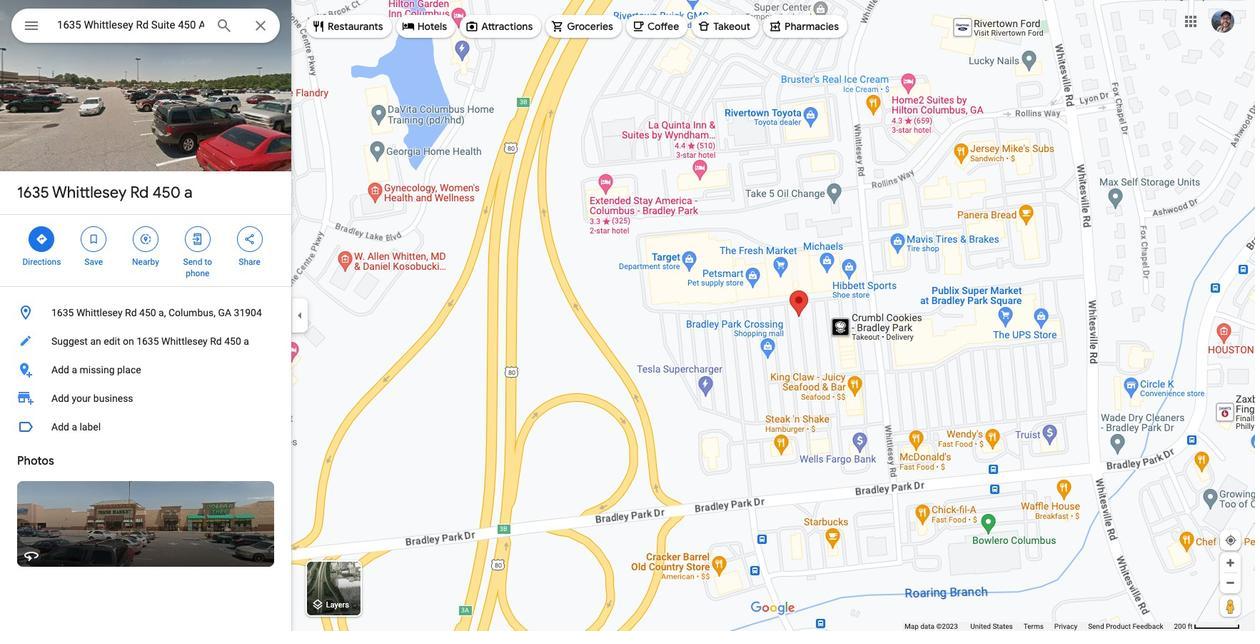 Task type: describe. For each thing, give the bounding box(es) containing it.
map data ©2023
[[905, 623, 960, 631]]

hotels button
[[396, 9, 456, 44]]

add for add a label
[[51, 422, 69, 433]]

coffee
[[648, 20, 680, 33]]

google account: cj baylor  
(christian.baylor@adept.ai) image
[[1212, 10, 1235, 33]]

a left missing
[[72, 364, 77, 376]]

photos
[[17, 454, 54, 469]]


[[139, 231, 152, 247]]

business
[[93, 393, 133, 404]]

1635 whittlesey rd 450 a, columbus, ga 31904
[[51, 307, 262, 319]]


[[243, 231, 256, 247]]

ft
[[1189, 623, 1193, 631]]

on
[[123, 336, 134, 347]]

states
[[993, 623, 1014, 631]]

a left label
[[72, 422, 77, 433]]

columbus,
[[169, 307, 216, 319]]

200 ft
[[1175, 623, 1193, 631]]

terms button
[[1024, 622, 1044, 632]]

pharmacies button
[[764, 9, 848, 44]]

product
[[1107, 623, 1132, 631]]

rd for a,
[[125, 307, 137, 319]]

200 ft button
[[1175, 623, 1241, 631]]

a inside "button"
[[244, 336, 249, 347]]

ga
[[218, 307, 232, 319]]

add a label button
[[0, 413, 291, 442]]

layers
[[326, 601, 349, 610]]

a,
[[159, 307, 166, 319]]

united states
[[971, 623, 1014, 631]]

your
[[72, 393, 91, 404]]

zoom in image
[[1226, 558, 1237, 569]]

restaurants button
[[306, 9, 392, 44]]

 button
[[11, 9, 51, 46]]

send product feedback button
[[1089, 622, 1164, 632]]

google maps element
[[0, 0, 1256, 632]]

send to phone
[[183, 257, 212, 279]]

none field inside 1635 whittlesey rd suite 450 a, columbus, ga 31904 field
[[57, 16, 204, 34]]

map
[[905, 623, 919, 631]]

edit
[[104, 336, 120, 347]]

takeout
[[714, 20, 751, 33]]

groceries
[[567, 20, 614, 33]]

1635 for 1635 whittlesey rd 450 a
[[17, 183, 49, 203]]


[[35, 231, 48, 247]]

footer inside google maps element
[[905, 622, 1175, 632]]

1635 whittlesey rd 450 a main content
[[0, 0, 291, 632]]

label
[[80, 422, 101, 433]]

a up 
[[184, 183, 193, 203]]

restaurants
[[328, 20, 383, 33]]

 search field
[[11, 9, 280, 46]]

1635 Whittlesey Rd Suite 450 A, Columbus, GA 31904 field
[[11, 9, 280, 43]]

450 inside suggest an edit on 1635 whittlesey rd 450 a "button"
[[224, 336, 241, 347]]


[[191, 231, 204, 247]]


[[23, 16, 40, 36]]



Task type: locate. For each thing, give the bounding box(es) containing it.
1 horizontal spatial send
[[1089, 623, 1105, 631]]

send product feedback
[[1089, 623, 1164, 631]]

rd for a
[[130, 183, 149, 203]]

whittlesey for 1635 whittlesey rd 450 a, columbus, ga 31904
[[76, 307, 123, 319]]

pharmacies
[[785, 20, 840, 33]]

2 horizontal spatial 1635
[[137, 336, 159, 347]]

0 vertical spatial rd
[[130, 183, 149, 203]]

1 vertical spatial whittlesey
[[76, 307, 123, 319]]

1635 right on
[[137, 336, 159, 347]]

send inside send product feedback button
[[1089, 623, 1105, 631]]

whittlesey down columbus,
[[161, 336, 208, 347]]

send inside send to phone
[[183, 257, 202, 267]]

rd inside "button"
[[210, 336, 222, 347]]

hotels
[[418, 20, 447, 33]]

a
[[184, 183, 193, 203], [244, 336, 249, 347], [72, 364, 77, 376], [72, 422, 77, 433]]

send for send product feedback
[[1089, 623, 1105, 631]]

450 for a
[[152, 183, 181, 203]]

feedback
[[1133, 623, 1164, 631]]

©2023
[[937, 623, 959, 631]]

add left your
[[51, 393, 69, 404]]

takeout button
[[692, 9, 760, 44]]

1 vertical spatial 1635
[[51, 307, 74, 319]]

privacy button
[[1055, 622, 1078, 632]]

1 horizontal spatial 1635
[[51, 307, 74, 319]]

a down "31904"
[[244, 336, 249, 347]]

zoom out image
[[1226, 578, 1237, 589]]

whittlesey
[[52, 183, 127, 203], [76, 307, 123, 319], [161, 336, 208, 347]]

rd
[[130, 183, 149, 203], [125, 307, 137, 319], [210, 336, 222, 347]]

450
[[152, 183, 181, 203], [139, 307, 156, 319], [224, 336, 241, 347]]

share
[[239, 257, 261, 267]]

add
[[51, 364, 69, 376], [51, 393, 69, 404], [51, 422, 69, 433]]

1635 whittlesey rd 450 a, columbus, ga 31904 button
[[0, 299, 291, 327]]

suggest an edit on 1635 whittlesey rd 450 a button
[[0, 327, 291, 356]]

attractions button
[[460, 9, 542, 44]]

terms
[[1024, 623, 1044, 631]]

rd down ga on the left
[[210, 336, 222, 347]]

1 vertical spatial rd
[[125, 307, 137, 319]]

31904
[[234, 307, 262, 319]]

450 left a, at left
[[139, 307, 156, 319]]

attractions
[[482, 20, 533, 33]]

phone
[[186, 269, 210, 279]]

an
[[90, 336, 101, 347]]

0 vertical spatial 1635
[[17, 183, 49, 203]]

send up phone
[[183, 257, 202, 267]]

place
[[117, 364, 141, 376]]

missing
[[80, 364, 115, 376]]

0 vertical spatial whittlesey
[[52, 183, 127, 203]]

1635 up suggest
[[51, 307, 74, 319]]

whittlesey inside button
[[76, 307, 123, 319]]

2 vertical spatial whittlesey
[[161, 336, 208, 347]]

footer containing map data ©2023
[[905, 622, 1175, 632]]

450 for a,
[[139, 307, 156, 319]]

2 vertical spatial rd
[[210, 336, 222, 347]]

show your location image
[[1225, 534, 1238, 547]]

send
[[183, 257, 202, 267], [1089, 623, 1105, 631]]

450 inside 1635 whittlesey rd 450 a, columbus, ga 31904 button
[[139, 307, 156, 319]]

send for send to phone
[[183, 257, 202, 267]]

1635 inside 1635 whittlesey rd 450 a, columbus, ga 31904 button
[[51, 307, 74, 319]]

add left label
[[51, 422, 69, 433]]

add a label
[[51, 422, 101, 433]]

add your business link
[[0, 384, 291, 413]]

whittlesey up an
[[76, 307, 123, 319]]

1 vertical spatial add
[[51, 393, 69, 404]]

nearby
[[132, 257, 159, 267]]

to
[[205, 257, 212, 267]]

show street view coverage image
[[1221, 596, 1242, 617]]

coffee button
[[627, 9, 688, 44]]

add a missing place
[[51, 364, 141, 376]]

suggest an edit on 1635 whittlesey rd 450 a
[[51, 336, 249, 347]]

2 vertical spatial 1635
[[137, 336, 159, 347]]

0 vertical spatial 450
[[152, 183, 181, 203]]

1635
[[17, 183, 49, 203], [51, 307, 74, 319], [137, 336, 159, 347]]

rd up on
[[125, 307, 137, 319]]

1635 inside suggest an edit on 1635 whittlesey rd 450 a "button"
[[137, 336, 159, 347]]


[[87, 231, 100, 247]]

whittlesey up 
[[52, 183, 127, 203]]

450 down ga on the left
[[224, 336, 241, 347]]

450 up actions for 1635 whittlesey rd 450 a region
[[152, 183, 181, 203]]

add a missing place button
[[0, 356, 291, 384]]

1635 whittlesey rd 450 a
[[17, 183, 193, 203]]

suggest
[[51, 336, 88, 347]]

3 add from the top
[[51, 422, 69, 433]]

send left the product
[[1089, 623, 1105, 631]]

whittlesey for 1635 whittlesey rd 450 a
[[52, 183, 127, 203]]

data
[[921, 623, 935, 631]]

2 vertical spatial 450
[[224, 336, 241, 347]]

1 vertical spatial 450
[[139, 307, 156, 319]]

add for add your business
[[51, 393, 69, 404]]

add for add a missing place
[[51, 364, 69, 376]]

privacy
[[1055, 623, 1078, 631]]

200
[[1175, 623, 1187, 631]]

add your business
[[51, 393, 133, 404]]

rd inside button
[[125, 307, 137, 319]]

2 add from the top
[[51, 393, 69, 404]]

0 vertical spatial add
[[51, 364, 69, 376]]

whittlesey inside "button"
[[161, 336, 208, 347]]

1635 for 1635 whittlesey rd 450 a, columbus, ga 31904
[[51, 307, 74, 319]]

save
[[85, 257, 103, 267]]

0 horizontal spatial send
[[183, 257, 202, 267]]

0 horizontal spatial 1635
[[17, 183, 49, 203]]

1 vertical spatial send
[[1089, 623, 1105, 631]]

united
[[971, 623, 992, 631]]

0 vertical spatial send
[[183, 257, 202, 267]]

1 add from the top
[[51, 364, 69, 376]]

footer
[[905, 622, 1175, 632]]

collapse side panel image
[[292, 308, 308, 324]]

groceries button
[[546, 9, 622, 44]]

actions for 1635 whittlesey rd 450 a region
[[0, 215, 291, 286]]

directions
[[22, 257, 61, 267]]

2 vertical spatial add
[[51, 422, 69, 433]]

rd up 
[[130, 183, 149, 203]]

add down suggest
[[51, 364, 69, 376]]

united states button
[[971, 622, 1014, 632]]

1635 up 
[[17, 183, 49, 203]]

None field
[[57, 16, 204, 34]]



Task type: vqa. For each thing, say whether or not it's contained in the screenshot.


